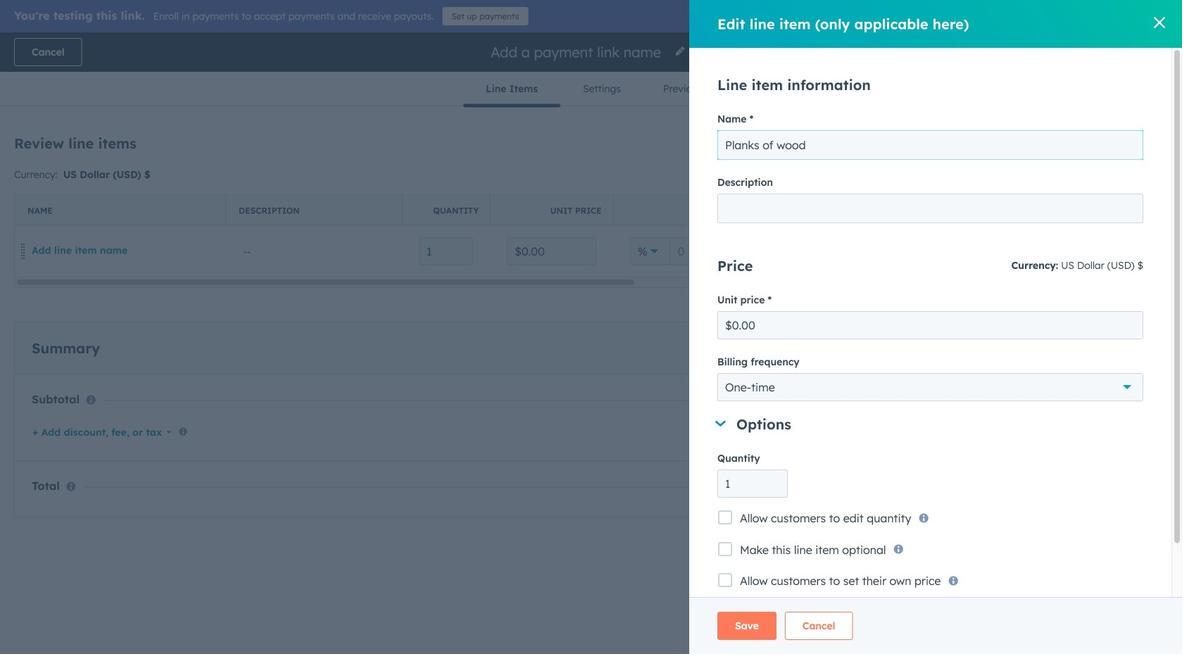 Task type: locate. For each thing, give the bounding box(es) containing it.
3 press to sort. image from the left
[[1013, 187, 1018, 197]]

dialog
[[0, 0, 1183, 654], [690, 0, 1183, 654]]

1 press to sort. image from the left
[[106, 187, 111, 197]]

5 press to sort. element from the left
[[769, 187, 775, 199]]

2 press to sort. element from the left
[[392, 187, 397, 199]]

press to sort. image for 1st "press to sort." element from left
[[106, 187, 111, 197]]

4 press to sort. image from the left
[[1098, 187, 1103, 197]]

press to sort. image
[[392, 187, 397, 197], [564, 187, 569, 197], [676, 187, 681, 197], [934, 187, 940, 197]]

press to sort. image for 4th "press to sort." element from the right
[[769, 187, 775, 197]]

2 press to sort. image from the left
[[769, 187, 775, 197]]

press to sort. image
[[106, 187, 111, 197], [769, 187, 775, 197], [1013, 187, 1018, 197], [1098, 187, 1103, 197]]

7 press to sort. element from the left
[[1013, 187, 1018, 199]]

3 press to sort. image from the left
[[676, 187, 681, 197]]

pagination navigation
[[478, 278, 606, 296]]

navigation
[[464, 72, 719, 106]]

press to sort. element
[[106, 187, 111, 199], [392, 187, 397, 199], [564, 187, 569, 199], [676, 187, 681, 199], [769, 187, 775, 199], [934, 187, 940, 199], [1013, 187, 1018, 199], [1098, 187, 1103, 199]]

Add a payment link name field
[[490, 43, 666, 62]]

press to sort. image for 8th "press to sort." element from the left
[[1098, 187, 1103, 197]]

None text field
[[718, 130, 1144, 160], [419, 237, 473, 266], [718, 311, 1144, 340], [718, 470, 788, 498], [718, 130, 1144, 160], [419, 237, 473, 266], [718, 311, 1144, 340], [718, 470, 788, 498]]

4 press to sort. image from the left
[[934, 187, 940, 197]]

None text field
[[718, 194, 1144, 223], [507, 237, 597, 266], [718, 194, 1144, 223], [507, 237, 597, 266]]

column header
[[221, 178, 332, 209], [15, 195, 227, 226], [226, 195, 403, 226], [402, 195, 491, 226], [490, 195, 614, 226], [614, 195, 790, 226], [790, 195, 903, 226], [902, 195, 1114, 226], [1114, 195, 1183, 226]]



Task type: vqa. For each thing, say whether or not it's contained in the screenshot.
Marketplaces icon
no



Task type: describe. For each thing, give the bounding box(es) containing it.
0 text field
[[670, 237, 773, 266]]

2 press to sort. image from the left
[[564, 187, 569, 197]]

1 press to sort. element from the left
[[106, 187, 111, 199]]

caret image
[[716, 421, 726, 427]]

press to sort. image for 7th "press to sort." element
[[1013, 187, 1018, 197]]

8 press to sort. element from the left
[[1098, 187, 1103, 199]]

close image
[[1155, 17, 1166, 28]]

1 dialog from the left
[[0, 0, 1183, 654]]

navigation inside page section element
[[464, 72, 719, 106]]

3 press to sort. element from the left
[[564, 187, 569, 199]]

1 press to sort. image from the left
[[392, 187, 397, 197]]

2 dialog from the left
[[690, 0, 1183, 654]]

page section element
[[0, 32, 1183, 106]]

4 press to sort. element from the left
[[676, 187, 681, 199]]

6 press to sort. element from the left
[[934, 187, 940, 199]]

Search search field
[[34, 135, 316, 163]]



